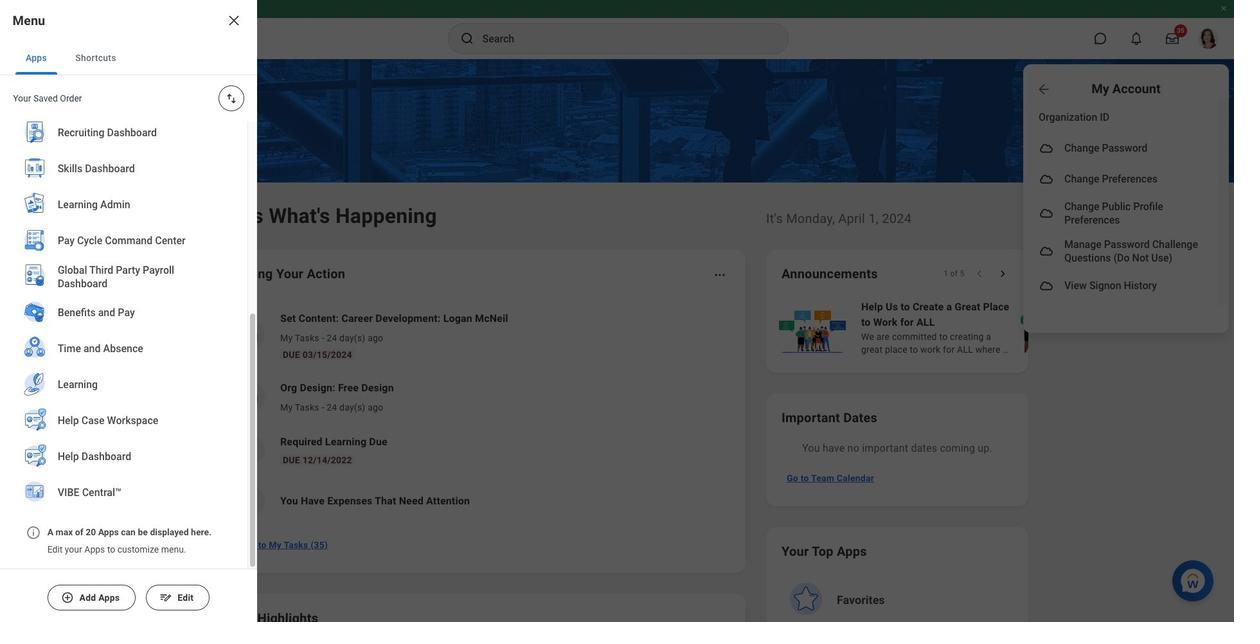 Task type: describe. For each thing, give the bounding box(es) containing it.
3 avatar image from the top
[[1039, 206, 1055, 221]]

list inside global navigation dialog
[[0, 0, 248, 521]]

1 menu item from the top
[[1024, 133, 1220, 164]]

x image
[[226, 13, 242, 28]]

close environment banner image
[[1220, 5, 1228, 12]]

1 inbox image from the top
[[240, 326, 259, 345]]

2 inbox image from the top
[[240, 388, 259, 407]]

book open image
[[240, 440, 259, 460]]

chevron left small image
[[974, 267, 986, 280]]

sort image
[[225, 92, 238, 105]]

5 menu item from the top
[[1024, 271, 1220, 301]]

5 avatar image from the top
[[1039, 278, 1055, 294]]

3 menu item from the top
[[1024, 195, 1220, 233]]



Task type: locate. For each thing, give the bounding box(es) containing it.
logan mcneil image
[[1199, 28, 1219, 49]]

main content
[[0, 59, 1235, 622]]

inbox image
[[240, 326, 259, 345], [240, 388, 259, 407]]

menu item
[[1024, 133, 1220, 164], [1024, 164, 1220, 195], [1024, 195, 1220, 233], [1024, 233, 1220, 271], [1024, 271, 1220, 301]]

info image
[[26, 525, 41, 541]]

2 avatar image from the top
[[1039, 172, 1055, 187]]

status
[[944, 269, 965, 279]]

dashboard expenses image
[[240, 492, 259, 511]]

inbox large image
[[1166, 32, 1179, 45]]

notifications large image
[[1130, 32, 1143, 45]]

plus circle image
[[61, 592, 74, 604]]

2 menu item from the top
[[1024, 164, 1220, 195]]

search image
[[459, 31, 475, 46]]

text edit image
[[159, 592, 172, 604]]

back image
[[1037, 81, 1052, 97]]

tab list
[[0, 41, 257, 75]]

menu
[[1024, 98, 1229, 305]]

4 menu item from the top
[[1024, 233, 1220, 271]]

4 avatar image from the top
[[1039, 244, 1055, 259]]

list
[[0, 0, 248, 521], [777, 298, 1235, 358], [221, 301, 730, 527]]

1 avatar image from the top
[[1039, 141, 1055, 156]]

0 vertical spatial inbox image
[[240, 326, 259, 345]]

banner
[[0, 0, 1235, 333]]

chevron right small image
[[997, 267, 1010, 280]]

1 vertical spatial inbox image
[[240, 388, 259, 407]]

global navigation dialog
[[0, 0, 257, 622]]

avatar image
[[1039, 141, 1055, 156], [1039, 172, 1055, 187], [1039, 206, 1055, 221], [1039, 244, 1055, 259], [1039, 278, 1055, 294]]



Task type: vqa. For each thing, say whether or not it's contained in the screenshot.
Print Org Chart image
no



